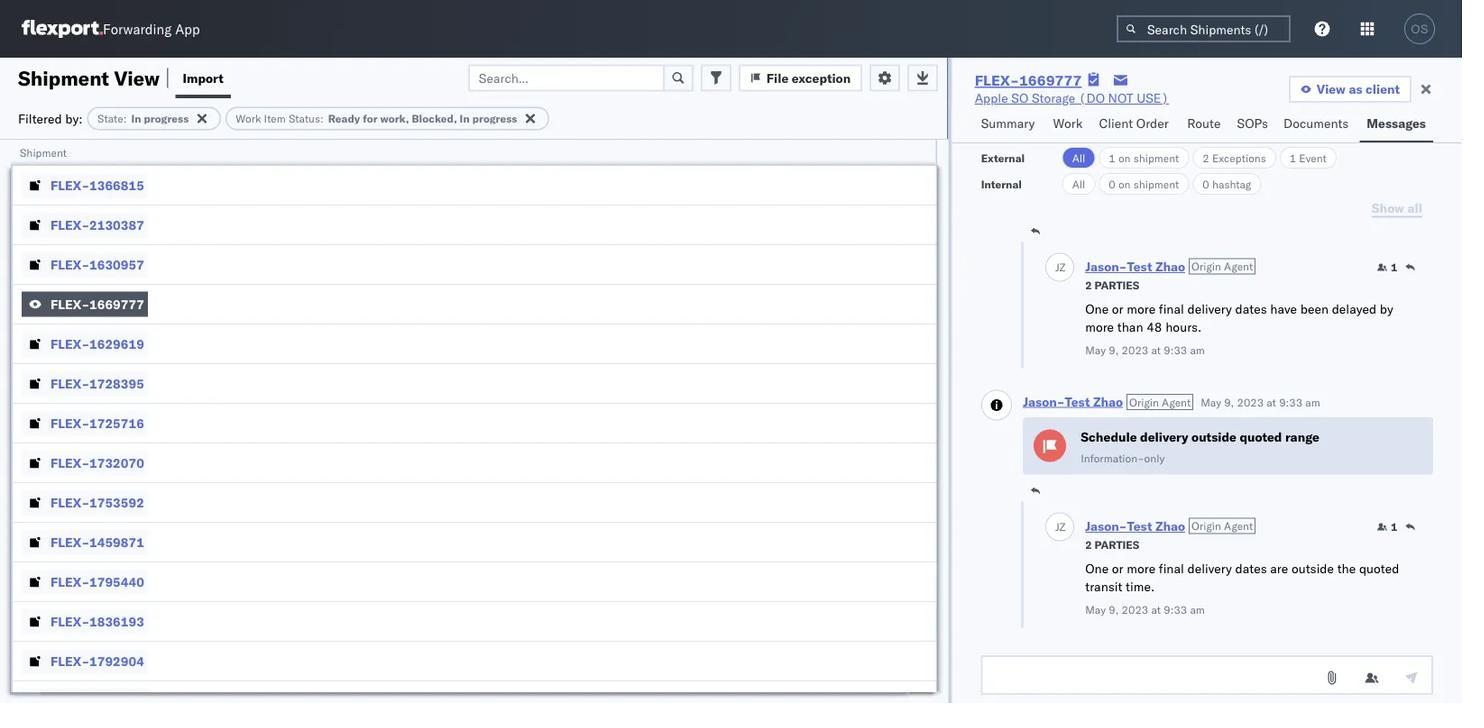 Task type: locate. For each thing, give the bounding box(es) containing it.
test for more
[[1127, 259, 1152, 275]]

2 vertical spatial 9:33
[[1163, 604, 1187, 617]]

on down 1 on shipment
[[1118, 177, 1131, 191]]

0 vertical spatial flex-1669777
[[975, 71, 1082, 89]]

parties up the transit
[[1094, 539, 1139, 552]]

file
[[767, 70, 789, 86]]

more up time.
[[1126, 561, 1155, 577]]

or
[[1111, 301, 1123, 317], [1111, 561, 1123, 577]]

1 horizontal spatial work
[[1053, 115, 1083, 131]]

all button for 0
[[1062, 173, 1095, 195]]

zhao down only
[[1155, 519, 1185, 535]]

2 final from the top
[[1158, 561, 1184, 577]]

may up the schedule delivery outside quoted range information-only in the bottom right of the page
[[1200, 396, 1221, 409]]

0 vertical spatial jason-test zhao origin agent
[[1085, 259, 1252, 275]]

j z for transit
[[1055, 520, 1065, 534]]

2 vertical spatial agent
[[1224, 520, 1252, 534]]

2 vertical spatial may
[[1085, 604, 1105, 617]]

0 vertical spatial more
[[1126, 301, 1155, 317]]

0 vertical spatial 9:33
[[1163, 344, 1187, 358]]

1 2 parties from the top
[[1085, 279, 1139, 293]]

delivery inside one or more final delivery dates are outside the quoted transit time. may 9, 2023 at 9:33 am
[[1187, 561, 1232, 577]]

0 horizontal spatial quoted
[[1239, 430, 1282, 445]]

2023 inside one or more final delivery dates are outside the quoted transit time. may 9, 2023 at 9:33 am
[[1121, 604, 1148, 617]]

9:33 inside one or more final delivery dates have been delayed by more than 48 hours. may 9, 2023 at 9:33 am
[[1163, 344, 1187, 358]]

1 vertical spatial parties
[[1094, 539, 1139, 552]]

parties
[[1094, 279, 1139, 293], [1094, 539, 1139, 552]]

or up than
[[1111, 301, 1123, 317]]

flex-
[[975, 71, 1019, 89], [51, 177, 89, 193], [51, 217, 89, 233], [51, 257, 89, 272], [51, 296, 89, 312], [51, 336, 89, 352], [51, 376, 89, 391], [51, 415, 89, 431], [51, 455, 89, 471], [51, 495, 89, 511], [51, 534, 89, 550], [51, 574, 89, 590], [51, 614, 89, 630], [51, 653, 89, 669]]

final
[[1158, 301, 1184, 317], [1158, 561, 1184, 577]]

parties for more
[[1094, 279, 1139, 293]]

1669777 up storage
[[1019, 71, 1082, 89]]

2 vertical spatial delivery
[[1187, 561, 1232, 577]]

0 horizontal spatial in
[[131, 112, 141, 125]]

1 horizontal spatial progress
[[472, 112, 517, 125]]

dates for are
[[1235, 561, 1267, 577]]

1 vertical spatial dates
[[1235, 561, 1267, 577]]

2 2 parties from the top
[[1085, 539, 1139, 552]]

1 shipment from the top
[[1133, 151, 1179, 165]]

item
[[264, 112, 286, 125]]

0 vertical spatial 2023
[[1121, 344, 1148, 358]]

2 parties button
[[1085, 277, 1139, 293], [1085, 537, 1139, 553]]

storage
[[1032, 90, 1075, 106]]

documents
[[1284, 115, 1349, 131]]

on for 1
[[1118, 151, 1131, 165]]

1 horizontal spatial 0
[[1203, 177, 1209, 191]]

1 dates from the top
[[1235, 301, 1267, 317]]

0 vertical spatial dates
[[1235, 301, 1267, 317]]

1 horizontal spatial outside
[[1291, 561, 1334, 577]]

dates inside one or more final delivery dates have been delayed by more than 48 hours. may 9, 2023 at 9:33 am
[[1235, 301, 1267, 317]]

test up than
[[1127, 259, 1152, 275]]

flex- down flex-1728395 button
[[51, 415, 89, 431]]

work
[[236, 112, 261, 125], [1053, 115, 1083, 131]]

9:33 inside one or more final delivery dates are outside the quoted transit time. may 9, 2023 at 9:33 am
[[1163, 604, 1187, 617]]

flex-1669777 down flex-1630957
[[51, 296, 144, 312]]

jason-test zhao button up time.
[[1085, 519, 1185, 535]]

flex- for flex-1795440 button
[[51, 574, 89, 590]]

1 vertical spatial delivery
[[1140, 430, 1188, 445]]

2 parties for transit
[[1085, 539, 1139, 552]]

1 horizontal spatial view
[[1317, 81, 1346, 97]]

work,
[[380, 112, 409, 125]]

j z for more
[[1055, 261, 1065, 274]]

flex- for flex-2130387 button
[[51, 217, 89, 233]]

: right by:
[[123, 112, 127, 125]]

2 shipment from the top
[[1133, 177, 1179, 191]]

1 vertical spatial or
[[1111, 561, 1123, 577]]

0 down 1 on shipment
[[1109, 177, 1116, 191]]

origin up "schedule"
[[1129, 396, 1159, 409]]

flex- down flex-1732070 button
[[51, 495, 89, 511]]

jason-
[[1085, 259, 1127, 275], [1023, 394, 1064, 410], [1085, 519, 1127, 535]]

0 vertical spatial outside
[[1191, 430, 1236, 445]]

may down the transit
[[1085, 604, 1105, 617]]

1 vertical spatial 1669777
[[89, 296, 144, 312]]

flex-1366815 button
[[22, 173, 148, 198]]

at
[[1151, 344, 1160, 358], [1266, 396, 1276, 409], [1151, 604, 1160, 617]]

dates left have
[[1235, 301, 1267, 317]]

2 vertical spatial at
[[1151, 604, 1160, 617]]

1 1 button from the top
[[1376, 261, 1397, 275]]

1 vertical spatial am
[[1305, 396, 1320, 409]]

client
[[1099, 115, 1133, 131]]

1 vertical spatial jason-test zhao button
[[1023, 394, 1123, 410]]

flex- down flex-1459871 button
[[51, 574, 89, 590]]

agent up the schedule delivery outside quoted range information-only in the bottom right of the page
[[1161, 396, 1190, 409]]

flex- for flex-1459871 button
[[51, 534, 89, 550]]

2023 inside one or more final delivery dates have been delayed by more than 48 hours. may 9, 2023 at 9:33 am
[[1121, 344, 1148, 358]]

1 button for quoted
[[1376, 520, 1397, 535]]

forwarding app link
[[22, 20, 200, 38]]

work down apple so storage (do not use) link
[[1053, 115, 1083, 131]]

route button
[[1180, 107, 1230, 143]]

1459871
[[89, 534, 144, 550]]

2 vertical spatial jason-test zhao button
[[1085, 519, 1185, 535]]

quoted down may 9, 2023 at 9:33 am
[[1239, 430, 1282, 445]]

2 one from the top
[[1085, 561, 1108, 577]]

1795440
[[89, 574, 144, 590]]

delivery up only
[[1140, 430, 1188, 445]]

on up 0 on shipment
[[1118, 151, 1131, 165]]

jason-test zhao button
[[1085, 259, 1185, 275], [1023, 394, 1123, 410], [1085, 519, 1185, 535]]

2 1 button from the top
[[1376, 520, 1397, 535]]

1 vertical spatial all button
[[1062, 173, 1095, 195]]

origin up one or more final delivery dates are outside the quoted transit time. may 9, 2023 at 9:33 am
[[1191, 520, 1221, 534]]

1 vertical spatial j
[[1055, 520, 1059, 534]]

flex- up apple
[[975, 71, 1019, 89]]

1 horizontal spatial :
[[320, 112, 324, 125]]

2 parties button for transit
[[1085, 537, 1139, 553]]

2 parties up than
[[1085, 279, 1139, 293]]

0 vertical spatial parties
[[1094, 279, 1139, 293]]

outside inside one or more final delivery dates are outside the quoted transit time. may 9, 2023 at 9:33 am
[[1291, 561, 1334, 577]]

agent up one or more final delivery dates are outside the quoted transit time. may 9, 2023 at 9:33 am
[[1224, 520, 1252, 534]]

0 vertical spatial quoted
[[1239, 430, 1282, 445]]

0 vertical spatial or
[[1111, 301, 1123, 317]]

view as client button
[[1289, 76, 1412, 103]]

2 parties up the transit
[[1085, 539, 1139, 552]]

in right "state" at the top left
[[131, 112, 141, 125]]

quoted
[[1239, 430, 1282, 445], [1359, 561, 1399, 577]]

quoted right the the
[[1359, 561, 1399, 577]]

flex-1732070 button
[[22, 451, 148, 476]]

have
[[1270, 301, 1297, 317]]

0 horizontal spatial progress
[[144, 112, 189, 125]]

test up "schedule"
[[1064, 394, 1090, 410]]

0 horizontal spatial :
[[123, 112, 127, 125]]

1 vertical spatial 2
[[1085, 279, 1092, 293]]

0 vertical spatial z
[[1059, 261, 1065, 274]]

flex- down 'flex-1753592' button
[[51, 534, 89, 550]]

flex- down flex-1669777 button
[[51, 336, 89, 352]]

in right blocked,
[[460, 112, 470, 125]]

0 vertical spatial all
[[1072, 151, 1085, 165]]

delivery inside one or more final delivery dates have been delayed by more than 48 hours. may 9, 2023 at 9:33 am
[[1187, 301, 1232, 317]]

flex- down flex-1630957 button
[[51, 296, 89, 312]]

1 all button from the top
[[1062, 147, 1095, 169]]

parties up than
[[1094, 279, 1139, 293]]

flex- down the flex-1366815 button
[[51, 217, 89, 233]]

more inside one or more final delivery dates are outside the quoted transit time. may 9, 2023 at 9:33 am
[[1126, 561, 1155, 577]]

jason-test zhao origin agent up "schedule"
[[1023, 394, 1190, 410]]

shipment for shipment view
[[18, 65, 109, 90]]

2 or from the top
[[1111, 561, 1123, 577]]

0 vertical spatial 2 parties button
[[1085, 277, 1139, 293]]

1 vertical spatial outside
[[1291, 561, 1334, 577]]

0 horizontal spatial work
[[236, 112, 261, 125]]

exceptions
[[1212, 151, 1266, 165]]

1 vertical spatial shipment
[[1133, 177, 1179, 191]]

1669777 down 1630957
[[89, 296, 144, 312]]

flex-2130387
[[51, 217, 144, 233]]

9, up the schedule delivery outside quoted range information-only in the bottom right of the page
[[1224, 396, 1234, 409]]

view left as
[[1317, 81, 1346, 97]]

all
[[1072, 151, 1085, 165], [1072, 177, 1085, 191]]

zhao
[[1155, 259, 1185, 275], [1093, 394, 1123, 410], [1155, 519, 1185, 535]]

more up than
[[1126, 301, 1155, 317]]

z
[[1059, 261, 1065, 274], [1059, 520, 1065, 534]]

by:
[[65, 110, 83, 126]]

9, down than
[[1108, 344, 1118, 358]]

shipment down filtered
[[20, 146, 67, 159]]

1 vertical spatial 1 button
[[1376, 520, 1397, 535]]

flex- down flex-2130387 button
[[51, 257, 89, 272]]

range
[[1285, 430, 1319, 445]]

outside right are
[[1291, 561, 1334, 577]]

blocked,
[[412, 112, 457, 125]]

1 vertical spatial more
[[1085, 319, 1114, 335]]

1669777 inside button
[[89, 296, 144, 312]]

1 button
[[1376, 261, 1397, 275], [1376, 520, 1397, 535]]

0 vertical spatial 2 parties
[[1085, 279, 1139, 293]]

1 parties from the top
[[1094, 279, 1139, 293]]

summary
[[981, 115, 1035, 131]]

flex- down flex-1629619 button
[[51, 376, 89, 391]]

apple so storage (do not use)
[[975, 90, 1169, 106]]

dates inside one or more final delivery dates are outside the quoted transit time. may 9, 2023 at 9:33 am
[[1235, 561, 1267, 577]]

j for transit
[[1055, 520, 1059, 534]]

on
[[1118, 151, 1131, 165], [1118, 177, 1131, 191]]

at down 48
[[1151, 344, 1160, 358]]

agent up one or more final delivery dates have been delayed by more than 48 hours. may 9, 2023 at 9:33 am
[[1224, 260, 1252, 274]]

1 vertical spatial quoted
[[1359, 561, 1399, 577]]

jason-test zhao origin agent up hours.
[[1085, 259, 1252, 275]]

:
[[123, 112, 127, 125], [320, 112, 324, 125]]

test for transit
[[1127, 519, 1152, 535]]

0 horizontal spatial view
[[114, 65, 160, 90]]

1 j z from the top
[[1055, 261, 1065, 274]]

2 all from the top
[[1072, 177, 1085, 191]]

2 parties button up than
[[1085, 277, 1139, 293]]

1629619
[[89, 336, 144, 352]]

or up the transit
[[1111, 561, 1123, 577]]

1366815
[[89, 177, 144, 193]]

2 vertical spatial 9,
[[1108, 604, 1118, 617]]

flex- down flex-1795440 button
[[51, 614, 89, 630]]

may inside one or more final delivery dates are outside the quoted transit time. may 9, 2023 at 9:33 am
[[1085, 604, 1105, 617]]

0 horizontal spatial outside
[[1191, 430, 1236, 445]]

use)
[[1137, 90, 1169, 106]]

0 vertical spatial at
[[1151, 344, 1160, 358]]

flex- for flex-1792904 button
[[51, 653, 89, 669]]

0 vertical spatial jason-
[[1085, 259, 1127, 275]]

may
[[1085, 344, 1105, 358], [1200, 396, 1221, 409], [1085, 604, 1105, 617]]

view up state : in progress
[[114, 65, 160, 90]]

1 final from the top
[[1158, 301, 1184, 317]]

flex-1669777 button
[[22, 292, 148, 317]]

flex-1669777 up so
[[975, 71, 1082, 89]]

shipment inside button
[[20, 146, 67, 159]]

may up "schedule"
[[1085, 344, 1105, 358]]

internal
[[981, 177, 1022, 191]]

origin up hours.
[[1191, 260, 1221, 274]]

2023 down than
[[1121, 344, 1148, 358]]

1 vertical spatial z
[[1059, 520, 1065, 534]]

outside down may 9, 2023 at 9:33 am
[[1191, 430, 1236, 445]]

external
[[981, 151, 1025, 165]]

or inside one or more final delivery dates have been delayed by more than 48 hours. may 9, 2023 at 9:33 am
[[1111, 301, 1123, 317]]

2 vertical spatial more
[[1126, 561, 1155, 577]]

file exception button
[[739, 64, 862, 92], [739, 64, 862, 92]]

view as client
[[1317, 81, 1400, 97]]

outside inside the schedule delivery outside quoted range information-only
[[1191, 430, 1236, 445]]

1 on from the top
[[1118, 151, 1131, 165]]

1 vertical spatial one
[[1085, 561, 1108, 577]]

1 : from the left
[[123, 112, 127, 125]]

one inside one or more final delivery dates are outside the quoted transit time. may 9, 2023 at 9:33 am
[[1085, 561, 1108, 577]]

test up time.
[[1127, 519, 1152, 535]]

jason-test zhao origin agent up time.
[[1085, 519, 1252, 535]]

0 for 0 on shipment
[[1109, 177, 1116, 191]]

flex- inside button
[[51, 415, 89, 431]]

0 hashtag
[[1203, 177, 1251, 191]]

1 horizontal spatial quoted
[[1359, 561, 1399, 577]]

9, inside one or more final delivery dates are outside the quoted transit time. may 9, 2023 at 9:33 am
[[1108, 604, 1118, 617]]

2 all button from the top
[[1062, 173, 1095, 195]]

1 vertical spatial 2 parties button
[[1085, 537, 1139, 553]]

as
[[1349, 81, 1362, 97]]

0 vertical spatial shipment
[[1133, 151, 1179, 165]]

1 all from the top
[[1072, 151, 1085, 165]]

client order
[[1099, 115, 1169, 131]]

2 vertical spatial 2
[[1085, 539, 1092, 552]]

2 0 from the left
[[1203, 177, 1209, 191]]

2 on from the top
[[1118, 177, 1131, 191]]

at down time.
[[1151, 604, 1160, 617]]

filtered
[[18, 110, 62, 126]]

or inside one or more final delivery dates are outside the quoted transit time. may 9, 2023 at 9:33 am
[[1111, 561, 1123, 577]]

2 parties from the top
[[1094, 539, 1139, 552]]

j for more
[[1055, 261, 1059, 274]]

at down one or more final delivery dates have been delayed by more than 48 hours. may 9, 2023 at 9:33 am
[[1266, 396, 1276, 409]]

final inside one or more final delivery dates have been delayed by more than 48 hours. may 9, 2023 at 9:33 am
[[1158, 301, 1184, 317]]

2 vertical spatial jason-test zhao origin agent
[[1085, 519, 1252, 535]]

zhao up "schedule"
[[1093, 394, 1123, 410]]

hashtag
[[1212, 177, 1251, 191]]

progress down import button
[[144, 112, 189, 125]]

documents button
[[1276, 107, 1360, 143]]

0 horizontal spatial 0
[[1109, 177, 1116, 191]]

1 vertical spatial shipment
[[20, 146, 67, 159]]

more left than
[[1085, 319, 1114, 335]]

2 vertical spatial 2023
[[1121, 604, 1148, 617]]

am
[[1190, 344, 1204, 358], [1305, 396, 1320, 409], [1190, 604, 1204, 617]]

0 horizontal spatial 1669777
[[89, 296, 144, 312]]

2 2 parties button from the top
[[1085, 537, 1139, 553]]

ready
[[328, 112, 360, 125]]

schedule
[[1080, 430, 1137, 445]]

1630957
[[89, 257, 144, 272]]

dates left are
[[1235, 561, 1267, 577]]

shipment up by:
[[18, 65, 109, 90]]

flex- down flex-1725716 button
[[51, 455, 89, 471]]

one for more
[[1085, 301, 1108, 317]]

0 left hashtag
[[1203, 177, 1209, 191]]

flex- up flex-2130387 button
[[51, 177, 89, 193]]

jason-test zhao button up "schedule"
[[1023, 394, 1123, 410]]

0 vertical spatial all button
[[1062, 147, 1095, 169]]

0 vertical spatial jason-test zhao button
[[1085, 259, 1185, 275]]

0 vertical spatial 9,
[[1108, 344, 1118, 358]]

2 vertical spatial am
[[1190, 604, 1204, 617]]

2 j from the top
[[1055, 520, 1059, 534]]

work inside button
[[1053, 115, 1083, 131]]

1 horizontal spatial 1669777
[[1019, 71, 1082, 89]]

zhao for time.
[[1155, 519, 1185, 535]]

1 vertical spatial 2 parties
[[1085, 539, 1139, 552]]

in
[[131, 112, 141, 125], [460, 112, 470, 125]]

view
[[114, 65, 160, 90], [1317, 81, 1346, 97]]

delivery up hours.
[[1187, 301, 1232, 317]]

2 parties button up the transit
[[1085, 537, 1139, 553]]

shipment button
[[11, 142, 918, 160]]

2 dates from the top
[[1235, 561, 1267, 577]]

0 vertical spatial agent
[[1224, 260, 1252, 274]]

progress up shipment button
[[472, 112, 517, 125]]

1 z from the top
[[1059, 261, 1065, 274]]

origin for than
[[1191, 260, 1221, 274]]

2 j z from the top
[[1055, 520, 1065, 534]]

1 vertical spatial zhao
[[1093, 394, 1123, 410]]

0 vertical spatial origin
[[1191, 260, 1221, 274]]

0 vertical spatial 1 button
[[1376, 261, 1397, 275]]

more
[[1126, 301, 1155, 317], [1085, 319, 1114, 335], [1126, 561, 1155, 577]]

1 vertical spatial jason-test zhao origin agent
[[1023, 394, 1190, 410]]

flex- down flex-1836193 button
[[51, 653, 89, 669]]

1 vertical spatial final
[[1158, 561, 1184, 577]]

event
[[1299, 151, 1327, 165]]

0 horizontal spatial flex-1669777
[[51, 296, 144, 312]]

flexport. image
[[22, 20, 103, 38]]

one inside one or more final delivery dates have been delayed by more than 48 hours. may 9, 2023 at 9:33 am
[[1085, 301, 1108, 317]]

2023 up the schedule delivery outside quoted range information-only in the bottom right of the page
[[1237, 396, 1263, 409]]

work left item
[[236, 112, 261, 125]]

1 vertical spatial flex-1669777
[[51, 296, 144, 312]]

flex- for flex-1732070 button
[[51, 455, 89, 471]]

0 vertical spatial test
[[1127, 259, 1152, 275]]

0 vertical spatial zhao
[[1155, 259, 1185, 275]]

2 vertical spatial zhao
[[1155, 519, 1185, 535]]

2023 down time.
[[1121, 604, 1148, 617]]

j z
[[1055, 261, 1065, 274], [1055, 520, 1065, 534]]

9, down the transit
[[1108, 604, 1118, 617]]

1 one from the top
[[1085, 301, 1108, 317]]

1 0 from the left
[[1109, 177, 1116, 191]]

None text field
[[981, 656, 1433, 695]]

2 in from the left
[[460, 112, 470, 125]]

exception
[[792, 70, 851, 86]]

messages
[[1367, 115, 1426, 131]]

: left ready
[[320, 112, 324, 125]]

resize handle column header
[[914, 140, 936, 704]]

zhao up hours.
[[1155, 259, 1185, 275]]

progress
[[144, 112, 189, 125], [472, 112, 517, 125]]

9:33
[[1163, 344, 1187, 358], [1279, 396, 1302, 409], [1163, 604, 1187, 617]]

1 horizontal spatial in
[[460, 112, 470, 125]]

shipment down 1 on shipment
[[1133, 177, 1179, 191]]

0 vertical spatial j z
[[1055, 261, 1065, 274]]

0 vertical spatial j
[[1055, 261, 1059, 274]]

0 vertical spatial shipment
[[18, 65, 109, 90]]

1732070
[[89, 455, 144, 471]]

transit
[[1085, 579, 1122, 595]]

0 vertical spatial one
[[1085, 301, 1108, 317]]

1 vertical spatial all
[[1072, 177, 1085, 191]]

0 vertical spatial final
[[1158, 301, 1184, 317]]

1 2 parties button from the top
[[1085, 277, 1139, 293]]

2 for time.
[[1085, 539, 1092, 552]]

jason-test zhao button up than
[[1085, 259, 1185, 275]]

more for time.
[[1126, 561, 1155, 577]]

on for 0
[[1118, 177, 1131, 191]]

1 vertical spatial j z
[[1055, 520, 1065, 534]]

shipment up 0 on shipment
[[1133, 151, 1179, 165]]

1 vertical spatial origin
[[1129, 396, 1159, 409]]

jason-test zhao button for transit
[[1085, 519, 1185, 535]]

flex-1630957
[[51, 257, 144, 272]]

1 or from the top
[[1111, 301, 1123, 317]]

delivery left are
[[1187, 561, 1232, 577]]

0 vertical spatial may
[[1085, 344, 1105, 358]]

2 z from the top
[[1059, 520, 1065, 534]]

status
[[289, 112, 320, 125]]

delivery for time.
[[1187, 561, 1232, 577]]

final inside one or more final delivery dates are outside the quoted transit time. may 9, 2023 at 9:33 am
[[1158, 561, 1184, 577]]

0 for 0 hashtag
[[1203, 177, 1209, 191]]

or for more
[[1111, 301, 1123, 317]]

dates
[[1235, 301, 1267, 317], [1235, 561, 1267, 577]]

2 vertical spatial jason-
[[1085, 519, 1127, 535]]

z for more
[[1059, 261, 1065, 274]]

1 j from the top
[[1055, 261, 1059, 274]]



Task type: describe. For each thing, give the bounding box(es) containing it.
import button
[[175, 58, 231, 98]]

flex-1836193 button
[[22, 609, 148, 635]]

flex-1629619 button
[[22, 331, 148, 357]]

flex- for flex-1669777 button
[[51, 296, 89, 312]]

final for time.
[[1158, 561, 1184, 577]]

one for transit
[[1085, 561, 1108, 577]]

1 vertical spatial at
[[1266, 396, 1276, 409]]

1725716
[[89, 415, 144, 431]]

Search Shipments (/) text field
[[1117, 15, 1291, 42]]

1 vertical spatial 9,
[[1224, 396, 1234, 409]]

2 : from the left
[[320, 112, 324, 125]]

forwarding
[[103, 20, 172, 37]]

file exception
[[767, 70, 851, 86]]

1 vertical spatial 9:33
[[1279, 396, 1302, 409]]

only
[[1144, 452, 1164, 466]]

sops button
[[1230, 107, 1276, 143]]

1728395
[[89, 376, 144, 391]]

flex-1792904 button
[[22, 649, 148, 674]]

so
[[1011, 90, 1028, 106]]

information-
[[1080, 452, 1144, 466]]

jason-test zhao origin agent for than
[[1085, 259, 1252, 275]]

one or more final delivery dates are outside the quoted transit time. may 9, 2023 at 9:33 am
[[1085, 561, 1399, 617]]

am inside one or more final delivery dates are outside the quoted transit time. may 9, 2023 at 9:33 am
[[1190, 604, 1204, 617]]

flex-1366815
[[51, 177, 144, 193]]

delivery inside the schedule delivery outside quoted range information-only
[[1140, 430, 1188, 445]]

the
[[1337, 561, 1355, 577]]

by
[[1379, 301, 1393, 317]]

shipment for 0 on shipment
[[1133, 177, 1179, 191]]

2 exceptions
[[1203, 151, 1266, 165]]

shipment view
[[18, 65, 160, 90]]

parties for transit
[[1094, 539, 1139, 552]]

jason-test zhao origin agent for time.
[[1085, 519, 1252, 535]]

flex-1836193
[[51, 614, 144, 630]]

flex-1792904
[[51, 653, 144, 669]]

flex- for 'flex-1753592' button
[[51, 495, 89, 511]]

route
[[1187, 115, 1221, 131]]

messages button
[[1360, 107, 1433, 143]]

hours.
[[1165, 319, 1201, 335]]

apple
[[975, 90, 1008, 106]]

quoted inside the schedule delivery outside quoted range information-only
[[1239, 430, 1282, 445]]

at inside one or more final delivery dates are outside the quoted transit time. may 9, 2023 at 9:33 am
[[1151, 604, 1160, 617]]

1 vertical spatial 2023
[[1237, 396, 1263, 409]]

flex-1629619
[[51, 336, 144, 352]]

flex- for flex-1629619 button
[[51, 336, 89, 352]]

flex-1753592 button
[[22, 490, 148, 515]]

flex- for flex-1725716 button
[[51, 415, 89, 431]]

delayed
[[1331, 301, 1376, 317]]

time.
[[1125, 579, 1154, 595]]

flex-1753592
[[51, 495, 144, 511]]

flex-1725716 button
[[22, 411, 148, 436]]

more for than
[[1126, 301, 1155, 317]]

2130387
[[89, 217, 144, 233]]

agent for have
[[1224, 260, 1252, 274]]

flex-1728395 button
[[22, 371, 148, 396]]

all button for 1
[[1062, 147, 1095, 169]]

1836193
[[89, 614, 144, 630]]

1 vertical spatial test
[[1064, 394, 1090, 410]]

flex-1630957 button
[[22, 252, 148, 277]]

final for than
[[1158, 301, 1184, 317]]

flex- for flex-1836193 button
[[51, 614, 89, 630]]

jason-test zhao button for more
[[1085, 259, 1185, 275]]

flex- for flex-1728395 button
[[51, 376, 89, 391]]

shipment for shipment
[[20, 146, 67, 159]]

1 in from the left
[[131, 112, 141, 125]]

1 button for by
[[1376, 261, 1397, 275]]

schedule delivery outside quoted range information-only
[[1080, 430, 1319, 466]]

1 vertical spatial jason-
[[1023, 394, 1064, 410]]

flex-1732070
[[51, 455, 144, 471]]

1 vertical spatial may
[[1200, 396, 1221, 409]]

view inside button
[[1317, 81, 1346, 97]]

quoted inside one or more final delivery dates are outside the quoted transit time. may 9, 2023 at 9:33 am
[[1359, 561, 1399, 577]]

one or more final delivery dates have been delayed by more than 48 hours. may 9, 2023 at 9:33 am
[[1085, 301, 1393, 358]]

os
[[1411, 22, 1428, 36]]

flex-1459871 button
[[22, 530, 148, 555]]

all for 1
[[1072, 151, 1085, 165]]

flex-1669777 link
[[975, 71, 1082, 89]]

0 vertical spatial 1669777
[[1019, 71, 1082, 89]]

or for transit
[[1111, 561, 1123, 577]]

may 9, 2023 at 9:33 am
[[1200, 396, 1320, 409]]

flex-1795440 button
[[22, 570, 148, 595]]

at inside one or more final delivery dates have been delayed by more than 48 hours. may 9, 2023 at 9:33 am
[[1151, 344, 1160, 358]]

(do
[[1079, 90, 1105, 106]]

flex-1669777 inside button
[[51, 296, 144, 312]]

1792904
[[89, 653, 144, 669]]

2 parties for more
[[1085, 279, 1139, 293]]

2 for than
[[1085, 279, 1092, 293]]

client
[[1366, 81, 1400, 97]]

Search... text field
[[468, 64, 665, 92]]

dates for have
[[1235, 301, 1267, 317]]

flex-1728395
[[51, 376, 144, 391]]

0 vertical spatial 2
[[1203, 151, 1209, 165]]

import
[[183, 70, 223, 86]]

1 horizontal spatial flex-1669777
[[975, 71, 1082, 89]]

state
[[98, 112, 123, 125]]

summary button
[[974, 107, 1046, 143]]

shipment for 1 on shipment
[[1133, 151, 1179, 165]]

zhao for than
[[1155, 259, 1185, 275]]

1 event
[[1290, 151, 1327, 165]]

flex-1725716
[[51, 415, 144, 431]]

os button
[[1399, 8, 1440, 50]]

1 on shipment
[[1109, 151, 1179, 165]]

state : in progress
[[98, 112, 189, 125]]

am inside one or more final delivery dates have been delayed by more than 48 hours. may 9, 2023 at 9:33 am
[[1190, 344, 1204, 358]]

origin for time.
[[1191, 520, 1221, 534]]

client order button
[[1092, 107, 1180, 143]]

flex- for flex-1630957 button
[[51, 257, 89, 272]]

agent for are
[[1224, 520, 1252, 534]]

work button
[[1046, 107, 1092, 143]]

than
[[1117, 319, 1143, 335]]

2 progress from the left
[[472, 112, 517, 125]]

0 on shipment
[[1109, 177, 1179, 191]]

1 progress from the left
[[144, 112, 189, 125]]

app
[[175, 20, 200, 37]]

may inside one or more final delivery dates have been delayed by more than 48 hours. may 9, 2023 at 9:33 am
[[1085, 344, 1105, 358]]

jason- for more
[[1085, 259, 1127, 275]]

apple so storage (do not use) link
[[975, 89, 1169, 107]]

jason- for transit
[[1085, 519, 1127, 535]]

1753592
[[89, 495, 144, 511]]

z for transit
[[1059, 520, 1065, 534]]

work for work
[[1053, 115, 1083, 131]]

flex-2130387 button
[[22, 212, 148, 238]]

are
[[1270, 561, 1288, 577]]

work for work item status : ready for work, blocked, in progress
[[236, 112, 261, 125]]

9, inside one or more final delivery dates have been delayed by more than 48 hours. may 9, 2023 at 9:33 am
[[1108, 344, 1118, 358]]

sops
[[1237, 115, 1268, 131]]

delivery for than
[[1187, 301, 1232, 317]]

flex-1459871
[[51, 534, 144, 550]]

flex-1795440
[[51, 574, 144, 590]]

all for 0
[[1072, 177, 1085, 191]]

48
[[1146, 319, 1162, 335]]

1 vertical spatial agent
[[1161, 396, 1190, 409]]

filtered by:
[[18, 110, 83, 126]]

forwarding app
[[103, 20, 200, 37]]

order
[[1136, 115, 1169, 131]]

flex- for the flex-1366815 button
[[51, 177, 89, 193]]

2 parties button for more
[[1085, 277, 1139, 293]]



Task type: vqa. For each thing, say whether or not it's contained in the screenshot.
Profile Button
no



